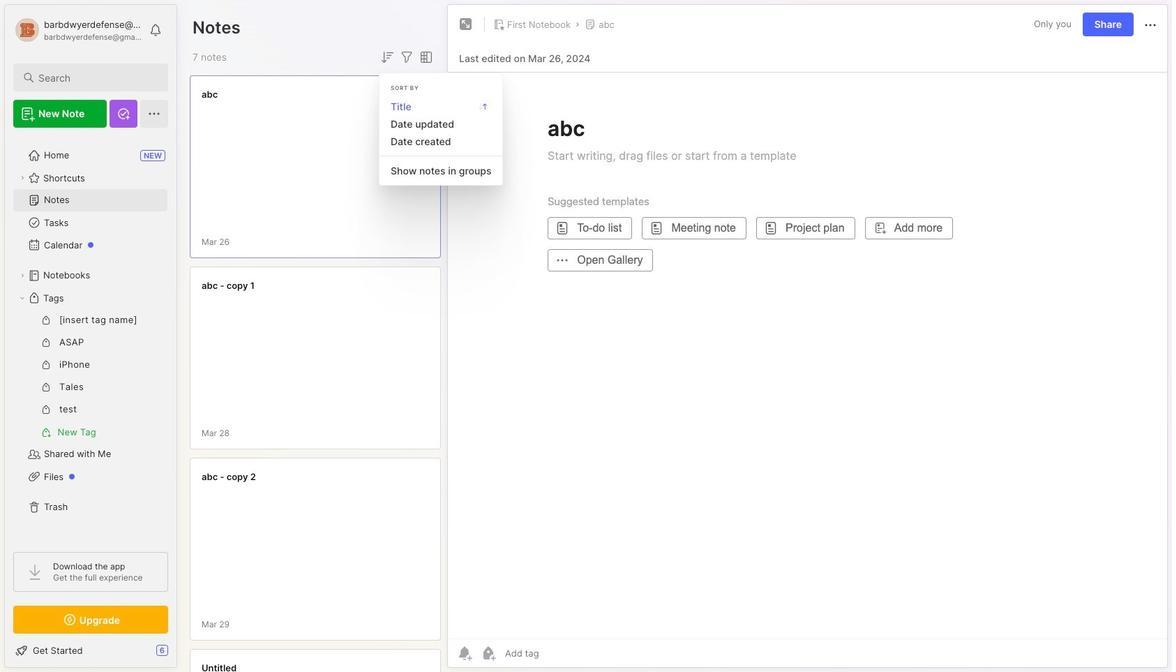 Task type: vqa. For each thing, say whether or not it's contained in the screenshot.
"CUSTOMIZE YOUR HOME With Evernote Personal you can add and remove widgets, reorder and resize them, or change your background."
no



Task type: describe. For each thing, give the bounding box(es) containing it.
Sort options field
[[379, 49, 396, 66]]

group inside tree
[[13, 309, 167, 443]]

Add tag field
[[504, 647, 609, 660]]

main element
[[0, 0, 181, 672]]

add tag image
[[480, 645, 497, 662]]

View options field
[[415, 49, 435, 66]]

expand notebooks image
[[18, 271, 27, 280]]

expand note image
[[458, 16, 475, 33]]

add filters image
[[399, 49, 415, 66]]

add a reminder image
[[456, 645, 473, 662]]

more actions image
[[1142, 17, 1159, 33]]



Task type: locate. For each thing, give the bounding box(es) containing it.
Add filters field
[[399, 49, 415, 66]]

tree inside main element
[[5, 136, 177, 539]]

More actions field
[[1142, 15, 1159, 33]]

dropdown list menu
[[380, 97, 503, 179]]

Search text field
[[38, 71, 156, 84]]

Account field
[[13, 16, 142, 44]]

group
[[13, 309, 167, 443]]

tree
[[5, 136, 177, 539]]

expand tags image
[[18, 294, 27, 302]]

note window element
[[447, 4, 1168, 671]]

Help and Learning task checklist field
[[5, 639, 177, 662]]

click to collapse image
[[176, 646, 187, 663]]

None search field
[[38, 69, 156, 86]]

Note Editor text field
[[448, 72, 1168, 639]]

none search field inside main element
[[38, 69, 156, 86]]



